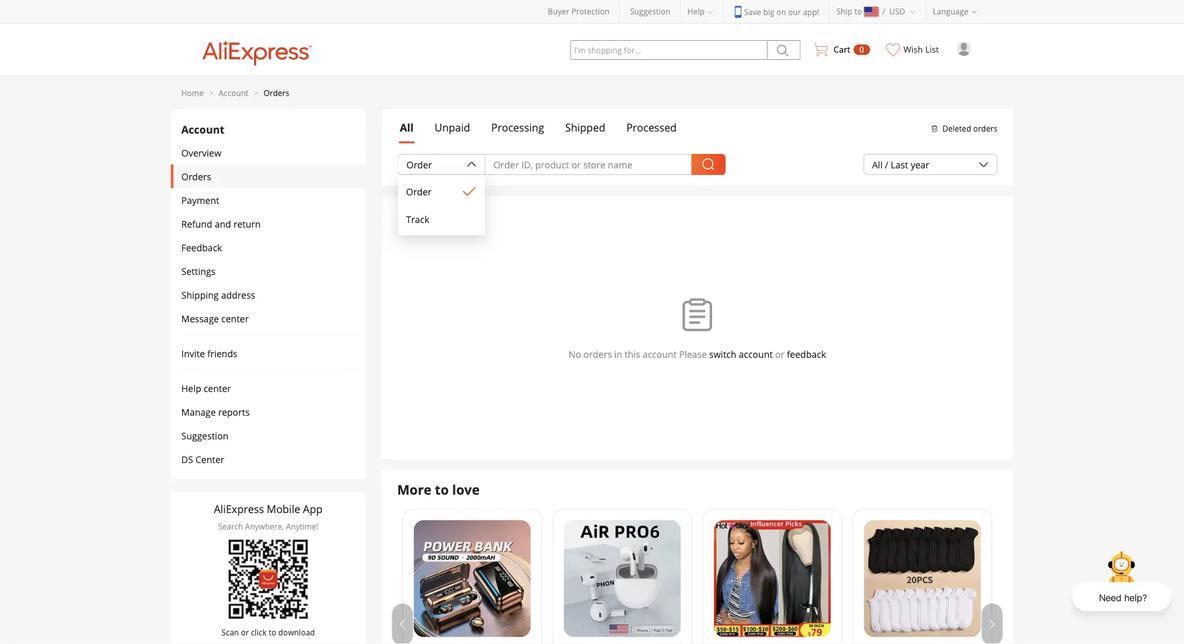 Task type: locate. For each thing, give the bounding box(es) containing it.
center
[[221, 313, 249, 325], [204, 382, 231, 395]]

0 horizontal spatial suggestion
[[181, 430, 229, 442]]

I'm shopping for... text field
[[571, 40, 768, 60]]

all left last
[[873, 158, 883, 171]]

0 horizontal spatial all
[[400, 121, 414, 135]]

account
[[643, 348, 677, 361], [739, 348, 773, 361]]

need help?
[[1100, 592, 1148, 605]]

scan or click to download link
[[214, 540, 323, 638]]

1 horizontal spatial to
[[435, 481, 449, 499]]

buyer protection
[[548, 6, 610, 17]]

help right suggestion link
[[688, 6, 705, 17]]

1 vertical spatial center
[[204, 382, 231, 395]]

1 horizontal spatial orders
[[974, 123, 998, 134]]

account right home
[[219, 87, 249, 98]]

love
[[453, 481, 480, 499]]

address
[[221, 289, 255, 301]]

0 vertical spatial account
[[219, 87, 249, 98]]

to
[[855, 6, 863, 17], [435, 481, 449, 499], [269, 627, 276, 638]]

order
[[407, 158, 432, 171], [406, 185, 432, 198]]

to for more
[[435, 481, 449, 499]]

account
[[219, 87, 249, 98], [181, 122, 225, 136]]

app
[[303, 503, 323, 517]]

1 vertical spatial help
[[181, 382, 201, 395]]

0 vertical spatial center
[[221, 313, 249, 325]]

usd
[[890, 6, 906, 17]]

orders right account link
[[264, 87, 289, 98]]

1 horizontal spatial help
[[688, 6, 705, 17]]

0 vertical spatial suggestion
[[630, 6, 671, 17]]

1 vertical spatial orders
[[584, 348, 612, 361]]

scan or click to download
[[222, 627, 315, 638]]

manage reports
[[181, 406, 250, 419]]

None submit
[[768, 40, 801, 60]]

> right home
[[209, 87, 214, 98]]

0 horizontal spatial help
[[181, 382, 201, 395]]

save big on our app! link
[[734, 6, 820, 18]]

help center
[[181, 382, 231, 395]]

scan
[[222, 627, 239, 638]]

order up track
[[406, 185, 432, 198]]

shipped
[[566, 121, 606, 135]]

0 vertical spatial all
[[400, 121, 414, 135]]

home
[[181, 87, 204, 98]]

orders up the payment
[[181, 170, 211, 183]]

message center
[[181, 313, 249, 325]]

2 horizontal spatial to
[[855, 6, 863, 17]]

1 vertical spatial order
[[406, 185, 432, 198]]

suggestion up i'm shopping for... text field at the top of page
[[630, 6, 671, 17]]

orders left in
[[584, 348, 612, 361]]

1 horizontal spatial or
[[776, 348, 785, 361]]

processing
[[492, 121, 544, 135]]

0 vertical spatial order
[[407, 158, 432, 171]]

0 horizontal spatial or
[[241, 627, 249, 638]]

1 vertical spatial all
[[873, 158, 883, 171]]

/ left last
[[886, 158, 889, 171]]

or
[[776, 348, 785, 361], [241, 627, 249, 638]]

ds
[[181, 453, 193, 466]]

to left love
[[435, 481, 449, 499]]

year
[[911, 158, 930, 171]]

payment
[[181, 194, 219, 206]]

our
[[789, 6, 802, 17]]

help
[[688, 6, 705, 17], [181, 382, 201, 395]]

help up the manage
[[181, 382, 201, 395]]

1 horizontal spatial orders
[[264, 87, 289, 98]]

home > account > orders
[[181, 87, 289, 98]]

0 vertical spatial help
[[688, 6, 705, 17]]

> left orders "link"
[[254, 87, 258, 98]]

0 vertical spatial orders
[[974, 123, 998, 134]]

help for help center
[[181, 382, 201, 395]]

1 vertical spatial /
[[886, 158, 889, 171]]

center for message center
[[221, 313, 249, 325]]

0 horizontal spatial >
[[209, 87, 214, 98]]

1 vertical spatial account
[[181, 122, 225, 136]]

settings
[[181, 265, 216, 278]]

language link
[[927, 0, 988, 23]]

orders link
[[264, 87, 289, 98]]

to right click
[[269, 627, 276, 638]]

all
[[400, 121, 414, 135], [873, 158, 883, 171]]

or left click
[[241, 627, 249, 638]]

account right "this"
[[643, 348, 677, 361]]

1 vertical spatial orders
[[181, 170, 211, 183]]

orders
[[264, 87, 289, 98], [181, 170, 211, 183]]

0 horizontal spatial orders
[[584, 348, 612, 361]]

suggestion
[[630, 6, 671, 17], [181, 430, 229, 442]]

track
[[406, 213, 430, 226]]

2 vertical spatial to
[[269, 627, 276, 638]]

1 horizontal spatial account
[[739, 348, 773, 361]]

2 account from the left
[[739, 348, 773, 361]]

please
[[680, 348, 707, 361]]

orders right 'deleted' at the top of page
[[974, 123, 998, 134]]

deleted
[[943, 123, 972, 134]]

/ left usd
[[883, 6, 886, 17]]

feedback
[[181, 241, 222, 254]]

account up overview
[[181, 122, 225, 136]]

>
[[209, 87, 214, 98], [254, 87, 258, 98]]

all for all
[[400, 121, 414, 135]]

0 vertical spatial to
[[855, 6, 863, 17]]

or left the feedback link
[[776, 348, 785, 361]]

0 vertical spatial /
[[883, 6, 886, 17]]

all left unpaid
[[400, 121, 414, 135]]

shipping address
[[181, 289, 255, 301]]

0 horizontal spatial account
[[643, 348, 677, 361]]

center down the address
[[221, 313, 249, 325]]

0 vertical spatial or
[[776, 348, 785, 361]]

aliexpress mobile app search anywhere, anytime!
[[214, 503, 323, 532]]

1 vertical spatial suggestion
[[181, 430, 229, 442]]

center up the manage reports
[[204, 382, 231, 395]]

cart
[[834, 43, 851, 55]]

/
[[883, 6, 886, 17], [886, 158, 889, 171]]

feedback link
[[787, 348, 827, 361]]

1 horizontal spatial all
[[873, 158, 883, 171]]

all for all / last year
[[873, 158, 883, 171]]

order left arrowup icon
[[407, 158, 432, 171]]

on
[[777, 6, 787, 17]]

1 vertical spatial to
[[435, 481, 449, 499]]

1 > from the left
[[209, 87, 214, 98]]

center
[[196, 453, 224, 466]]

to right ship
[[855, 6, 863, 17]]

account right switch
[[739, 348, 773, 361]]

1 vertical spatial or
[[241, 627, 249, 638]]

Order ID, product or store name text field
[[485, 154, 693, 175]]

0
[[860, 44, 865, 55]]

1 horizontal spatial >
[[254, 87, 258, 98]]

suggestion up the ds center
[[181, 430, 229, 442]]

orders
[[974, 123, 998, 134], [584, 348, 612, 361]]

unpaid
[[435, 121, 470, 135]]

0 horizontal spatial to
[[269, 627, 276, 638]]

invite
[[181, 347, 205, 360]]

aliexpress
[[214, 503, 264, 517]]



Task type: describe. For each thing, give the bounding box(es) containing it.
help for help
[[688, 6, 705, 17]]

ship
[[837, 6, 853, 17]]

ds center
[[181, 453, 224, 466]]

save
[[745, 6, 762, 17]]

anytime!
[[286, 522, 319, 532]]

click
[[251, 627, 267, 638]]

friends
[[207, 347, 238, 360]]

and
[[215, 218, 231, 230]]

anywhere,
[[245, 522, 284, 532]]

protection
[[572, 6, 610, 17]]

this
[[625, 348, 641, 361]]

wish list link
[[880, 24, 947, 67]]

need
[[1100, 592, 1122, 605]]

processed
[[627, 121, 677, 135]]

buyer protection link
[[548, 6, 610, 17]]

home link
[[181, 87, 204, 98]]

return
[[234, 218, 261, 230]]

0 horizontal spatial orders
[[181, 170, 211, 183]]

arrowdown image
[[979, 159, 990, 170]]

0 vertical spatial orders
[[264, 87, 289, 98]]

more to love
[[397, 481, 480, 499]]

switch account link
[[710, 348, 773, 361]]

to for ship
[[855, 6, 863, 17]]

all / last year
[[873, 158, 930, 171]]

app!
[[804, 6, 820, 17]]

/ usd
[[883, 6, 906, 17]]

refund
[[181, 218, 212, 230]]

search
[[218, 522, 243, 532]]

list
[[926, 43, 939, 55]]

shipping
[[181, 289, 219, 301]]

mobile
[[267, 503, 300, 517]]

suggestion link
[[630, 6, 671, 17]]

account link
[[219, 87, 249, 98]]

in
[[615, 348, 623, 361]]

more
[[397, 481, 432, 499]]

reports
[[218, 406, 250, 419]]

invite friends
[[181, 347, 238, 360]]

switch
[[710, 348, 737, 361]]

deleted orders
[[943, 123, 998, 134]]

ship to
[[837, 6, 863, 17]]

feedback
[[787, 348, 827, 361]]

arrowup image
[[467, 159, 477, 170]]

manage
[[181, 406, 216, 419]]

wish list
[[904, 43, 939, 55]]

help?
[[1125, 592, 1148, 605]]

message
[[181, 313, 219, 325]]

no
[[569, 348, 582, 361]]

overview
[[181, 147, 221, 159]]

last
[[891, 158, 909, 171]]

1 order from the top
[[407, 158, 432, 171]]

2 > from the left
[[254, 87, 258, 98]]

orders for no
[[584, 348, 612, 361]]

2 order from the top
[[406, 185, 432, 198]]

save big on our app!
[[745, 6, 820, 17]]

orders for deleted
[[974, 123, 998, 134]]

no orders in this account please switch account or feedback
[[569, 348, 827, 361]]

wish
[[904, 43, 924, 55]]

1 account from the left
[[643, 348, 677, 361]]

1 horizontal spatial suggestion
[[630, 6, 671, 17]]

center for help center
[[204, 382, 231, 395]]

big
[[764, 6, 775, 17]]

buyer
[[548, 6, 570, 17]]

refund and return
[[181, 218, 261, 230]]

download
[[278, 627, 315, 638]]

language
[[933, 6, 969, 17]]



Task type: vqa. For each thing, say whether or not it's contained in the screenshot.
English
no



